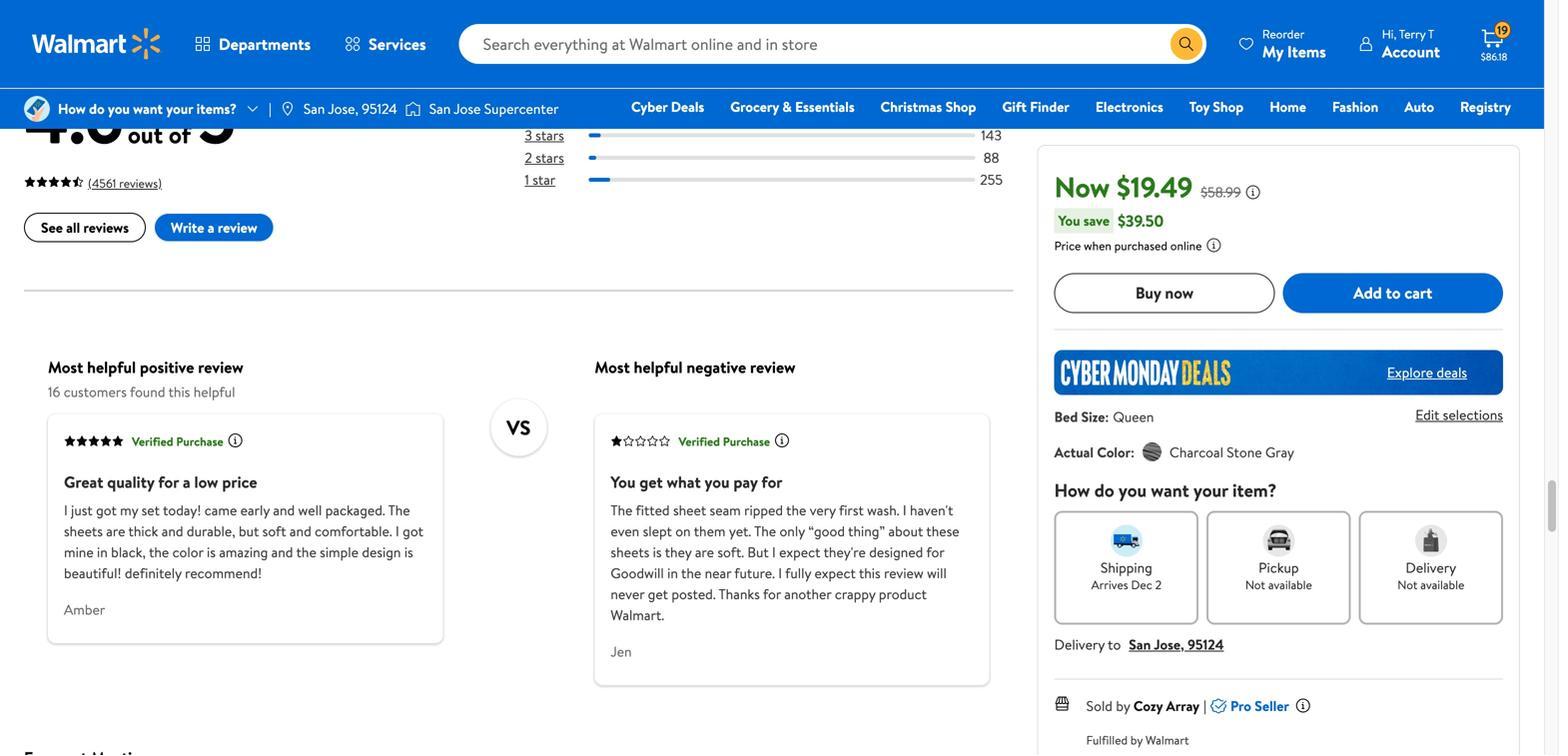 Task type: describe. For each thing, give the bounding box(es) containing it.
want for items?
[[133, 99, 163, 118]]

ratings
[[238, 10, 310, 44]]

seller
[[1255, 696, 1290, 716]]

color
[[173, 543, 204, 562]]

they
[[665, 543, 692, 562]]

electronics
[[1096, 97, 1164, 116]]

purchase for pay
[[723, 433, 771, 450]]

items?
[[197, 99, 237, 118]]

grocery & essentials
[[731, 97, 855, 116]]

most for most helpful negative review
[[595, 356, 630, 378]]

stars for 4 stars
[[537, 104, 566, 123]]

sold by cozy array
[[1087, 696, 1200, 716]]

product
[[879, 585, 927, 604]]

walmart.
[[611, 606, 665, 625]]

toy
[[1190, 97, 1210, 116]]

jose
[[454, 99, 481, 118]]

by for sold
[[1117, 696, 1131, 716]]

how for how do you want your item?
[[1055, 478, 1091, 503]]

near
[[705, 564, 732, 583]]

and down today!
[[162, 522, 183, 541]]

edit
[[1416, 405, 1440, 425]]

255
[[981, 170, 1003, 189]]

cyber deals link
[[623, 96, 714, 117]]

pro
[[1231, 696, 1252, 716]]

4.6
[[24, 66, 124, 167]]

my
[[120, 501, 138, 520]]

verified purchase information image
[[775, 433, 790, 449]]

pickup not available
[[1246, 558, 1313, 593]]

want for item?
[[1152, 478, 1190, 503]]

i up the about
[[903, 501, 907, 520]]

packaged.
[[325, 501, 385, 520]]

1 vertical spatial &
[[783, 97, 792, 116]]

you get what you pay for the fitted sheet seam ripped the very first wash. i haven't even slept on them yet. the only "good thing" about these sheets is they are soft. but i expect they're designed for goodwill in the near future. i fully expect this review will never get posted. thanks for another crappy product walmart.
[[611, 471, 960, 625]]

i left fully
[[779, 564, 783, 583]]

shop for toy shop
[[1214, 97, 1244, 116]]

are inside you get what you pay for the fitted sheet seam ripped the very first wash. i haven't even slept on them yet. the only "good thing" about these sheets is they are soft. but i expect they're designed for goodwill in the near future. i fully expect this review will never get posted. thanks for another crappy product walmart.
[[695, 543, 714, 562]]

(4561 reviews)
[[88, 175, 162, 192]]

2 is from the left
[[405, 543, 413, 562]]

actual
[[1055, 442, 1094, 462]]

your for items?
[[166, 99, 193, 118]]

0 vertical spatial got
[[96, 501, 117, 520]]

t
[[1429, 25, 1435, 42]]

i up design
[[396, 522, 400, 541]]

christmas shop link
[[872, 96, 986, 117]]

pro seller info image
[[1296, 698, 1312, 714]]

san jose, 95124
[[304, 99, 397, 118]]

1 horizontal spatial got
[[403, 522, 424, 541]]

queen
[[1114, 407, 1155, 426]]

gift finder
[[1003, 97, 1070, 116]]

1 vertical spatial jose,
[[1155, 635, 1185, 654]]

will
[[927, 564, 947, 583]]

0 vertical spatial 95124
[[362, 99, 397, 118]]

1 vertical spatial get
[[648, 585, 669, 604]]

but
[[748, 543, 769, 562]]

add
[[1354, 282, 1383, 304]]

jen
[[611, 642, 632, 662]]

early
[[240, 501, 270, 520]]

debit
[[1392, 125, 1426, 144]]

dec
[[1132, 576, 1153, 593]]

the up only
[[787, 501, 807, 520]]

in inside great quality for a low price i just got my set today! came early and well packaged. the sheets are thick and durable, but soft and comfortable. i got mine in black, the color is amazing and the simple design is beautiful! definitely recommend!
[[97, 543, 108, 562]]

future.
[[735, 564, 775, 583]]

these
[[927, 522, 960, 541]]

gift finder link
[[994, 96, 1079, 117]]

0 horizontal spatial 2
[[525, 148, 532, 167]]

i right but
[[772, 543, 776, 562]]

fully
[[786, 564, 812, 583]]

cyber monday deals image
[[1055, 350, 1504, 395]]

this inside you get what you pay for the fitted sheet seam ripped the very first wash. i haven't even slept on them yet. the only "good thing" about these sheets is they are soft. but i expect they're designed for goodwill in the near future. i fully expect this review will never get posted. thanks for another crappy product walmart.
[[859, 564, 881, 583]]

is inside you get what you pay for the fitted sheet seam ripped the very first wash. i haven't even slept on them yet. the only "good thing" about these sheets is they are soft. but i expect they're designed for goodwill in the near future. i fully expect this review will never get posted. thanks for another crappy product walmart.
[[653, 543, 662, 562]]

departments
[[219, 33, 311, 55]]

1 vertical spatial expect
[[815, 564, 856, 583]]

progress bar for 406
[[589, 112, 976, 116]]

sheets inside great quality for a low price i just got my set today! came early and well packaged. the sheets are thick and durable, but soft and comfortable. i got mine in black, the color is amazing and the simple design is beautiful! definitely recommend!
[[64, 522, 103, 541]]

1 horizontal spatial reviews
[[132, 10, 210, 44]]

selections
[[1444, 405, 1504, 425]]

black,
[[111, 543, 146, 562]]

home link
[[1261, 96, 1316, 117]]

 image for how
[[24, 96, 50, 122]]

progress bar for 3669
[[589, 89, 976, 93]]

see
[[41, 218, 63, 237]]

most for most helpful positive review 16 customers found this helpful
[[48, 356, 83, 378]]

most helpful positive review 16 customers found this helpful
[[48, 356, 244, 402]]

 image for san
[[405, 99, 421, 119]]

intent image for delivery image
[[1416, 525, 1448, 557]]

thick
[[128, 522, 158, 541]]

the up definitely
[[149, 543, 169, 562]]

crappy
[[835, 585, 876, 604]]

helpful for negative
[[634, 356, 683, 378]]

auto
[[1405, 97, 1435, 116]]

hi,
[[1383, 25, 1397, 42]]

price when purchased online
[[1055, 237, 1203, 254]]

customer
[[24, 10, 126, 44]]

walmart+ link
[[1443, 124, 1521, 145]]

pickup
[[1259, 558, 1300, 577]]

1 vertical spatial 95124
[[1188, 635, 1225, 654]]

5 stars
[[525, 81, 565, 101]]

negative
[[687, 356, 747, 378]]

great
[[64, 471, 103, 493]]

posted.
[[672, 585, 716, 604]]

design
[[362, 543, 401, 562]]

today!
[[163, 501, 201, 520]]

pro seller
[[1231, 696, 1290, 716]]

0 vertical spatial |
[[269, 99, 272, 118]]

0 horizontal spatial reviews
[[83, 218, 129, 237]]

sheets inside you get what you pay for the fitted sheet seam ripped the very first wash. i haven't even slept on them yet. the only "good thing" about these sheets is they are soft. but i expect they're designed for goodwill in the near future. i fully expect this review will never get posted. thanks for another crappy product walmart.
[[611, 543, 650, 562]]

0 horizontal spatial &
[[215, 10, 232, 44]]

delivery not available
[[1398, 558, 1465, 593]]

cyber deals
[[632, 97, 705, 116]]

for inside great quality for a low price i just got my set today! came early and well packaged. the sheets are thick and durable, but soft and comfortable. i got mine in black, the color is amazing and the simple design is beautiful! definitely recommend!
[[158, 471, 179, 493]]

see all reviews link
[[24, 213, 146, 242]]

great quality for a low price i just got my set today! came early and well packaged. the sheets are thick and durable, but soft and comfortable. i got mine in black, the color is amazing and the simple design is beautiful! definitely recommend!
[[64, 471, 424, 583]]

search icon image
[[1179, 36, 1195, 52]]

intent image for pickup image
[[1263, 525, 1295, 557]]

are inside great quality for a low price i just got my set today! came early and well packaged. the sheets are thick and durable, but soft and comfortable. i got mine in black, the color is amazing and the simple design is beautiful! definitely recommend!
[[106, 522, 125, 541]]

beautiful!
[[64, 564, 121, 583]]

one debit link
[[1350, 124, 1435, 145]]

0 horizontal spatial jose,
[[328, 99, 359, 118]]

the inside great quality for a low price i just got my set today! came early and well packaged. the sheets are thick and durable, but soft and comfortable. i got mine in black, the color is amazing and the simple design is beautiful! definitely recommend!
[[388, 501, 410, 520]]

1 horizontal spatial |
[[1204, 696, 1207, 716]]

not for pickup
[[1246, 576, 1266, 593]]

available for delivery
[[1421, 576, 1465, 593]]

very
[[810, 501, 836, 520]]

progress bar for 143
[[589, 134, 976, 138]]

by for fulfilled
[[1131, 732, 1143, 749]]

of
[[169, 118, 191, 151]]

verified for what
[[679, 433, 720, 450]]

and down soft
[[271, 543, 293, 562]]

out
[[128, 118, 163, 151]]

services button
[[328, 20, 443, 68]]

explore deals link
[[1380, 355, 1476, 390]]

review right "write"
[[218, 218, 258, 237]]

found
[[130, 382, 165, 402]]

reorder
[[1263, 25, 1305, 42]]

items
[[1288, 40, 1327, 62]]

reviews)
[[119, 175, 162, 192]]

review right negative
[[751, 356, 796, 378]]

$86.18
[[1482, 50, 1508, 63]]

comfortable.
[[315, 522, 392, 541]]

Search search field
[[459, 24, 1207, 64]]

19
[[1498, 22, 1509, 39]]

learn more about strikethrough prices image
[[1246, 184, 1262, 200]]

1 horizontal spatial 5
[[525, 81, 533, 101]]



Task type: vqa. For each thing, say whether or not it's contained in the screenshot.
the in
yes



Task type: locate. For each thing, give the bounding box(es) containing it.
1 is from the left
[[207, 543, 216, 562]]

stars
[[536, 81, 565, 101], [537, 104, 566, 123], [536, 126, 564, 145], [536, 148, 564, 167]]

0 vertical spatial to
[[1387, 282, 1401, 304]]

get up fitted
[[640, 471, 663, 493]]

the up posted.
[[682, 564, 702, 583]]

terry
[[1400, 25, 1426, 42]]

1 vertical spatial to
[[1108, 635, 1122, 654]]

walmart
[[1146, 732, 1190, 749]]

1 vertical spatial you
[[611, 471, 636, 493]]

definitely
[[125, 564, 182, 583]]

edit selections
[[1416, 405, 1504, 425]]

christmas shop
[[881, 97, 977, 116]]

you for how do you want your items?
[[108, 99, 130, 118]]

soft
[[262, 522, 286, 541]]

not for delivery
[[1398, 576, 1418, 593]]

vs
[[507, 414, 531, 442]]

1 horizontal spatial to
[[1387, 282, 1401, 304]]

expect up fully
[[780, 543, 821, 562]]

this down positive
[[168, 382, 190, 402]]

by
[[1117, 696, 1131, 716], [1131, 732, 1143, 749]]

is right design
[[405, 543, 413, 562]]

verified purchase up pay at the bottom left
[[679, 433, 771, 450]]

3 progress bar from the top
[[589, 134, 976, 138]]

helpful
[[87, 356, 136, 378], [634, 356, 683, 378], [194, 382, 235, 402]]

0 vertical spatial how
[[58, 99, 86, 118]]

0 vertical spatial a
[[208, 218, 214, 237]]

0 vertical spatial 2
[[525, 148, 532, 167]]

san for san jose supercenter
[[429, 99, 451, 118]]

2 verified from the left
[[679, 433, 720, 450]]

0 horizontal spatial helpful
[[87, 356, 136, 378]]

most inside the most helpful positive review 16 customers found this helpful
[[48, 356, 83, 378]]

item?
[[1233, 478, 1277, 503]]

not
[[1246, 576, 1266, 593], [1398, 576, 1418, 593]]

fashion link
[[1324, 96, 1388, 117]]

is
[[207, 543, 216, 562], [405, 543, 413, 562], [653, 543, 662, 562]]

4 progress bar from the top
[[589, 156, 976, 160]]

for right pay at the bottom left
[[762, 471, 783, 493]]

|
[[269, 99, 272, 118], [1204, 696, 1207, 716]]

0 horizontal spatial 95124
[[362, 99, 397, 118]]

do for how do you want your items?
[[89, 99, 105, 118]]

0 horizontal spatial a
[[183, 471, 191, 493]]

what
[[667, 471, 701, 493]]

1 horizontal spatial available
[[1421, 576, 1465, 593]]

1 vertical spatial how
[[1055, 478, 1091, 503]]

fulfilled
[[1087, 732, 1128, 749]]

sheets down just at the left bottom of page
[[64, 522, 103, 541]]

review inside you get what you pay for the fitted sheet seam ripped the very first wash. i haven't even slept on them yet. the only "good thing" about these sheets is they are soft. but i expect they're designed for goodwill in the near future. i fully expect this review will never get posted. thanks for another crappy product walmart.
[[884, 564, 924, 583]]

0 horizontal spatial sheets
[[64, 522, 103, 541]]

2 verified purchase from the left
[[679, 433, 771, 450]]

2 shop from the left
[[1214, 97, 1244, 116]]

stars down 3 stars
[[536, 148, 564, 167]]

stars right 3
[[536, 126, 564, 145]]

95124 down services dropdown button
[[362, 99, 397, 118]]

jose, down services dropdown button
[[328, 99, 359, 118]]

2 horizontal spatial is
[[653, 543, 662, 562]]

supercenter
[[484, 99, 559, 118]]

$39.50
[[1118, 210, 1164, 232]]

1 horizontal spatial is
[[405, 543, 413, 562]]

1 horizontal spatial shop
[[1214, 97, 1244, 116]]

406
[[980, 104, 1004, 123]]

thanks
[[719, 585, 760, 604]]

1 horizontal spatial are
[[695, 543, 714, 562]]

 image
[[280, 101, 296, 117]]

in inside you get what you pay for the fitted sheet seam ripped the very first wash. i haven't even slept on them yet. the only "good thing" about these sheets is they are soft. but i expect they're designed for goodwill in the near future. i fully expect this review will never get posted. thanks for another crappy product walmart.
[[668, 564, 678, 583]]

delivery inside the delivery not available
[[1406, 558, 1457, 577]]

and down well on the bottom left of the page
[[290, 522, 312, 541]]

shop left 406 at the top right of the page
[[946, 97, 977, 116]]

san left "jose"
[[429, 99, 451, 118]]

verified up the what
[[679, 433, 720, 450]]

0 horizontal spatial :
[[1106, 407, 1110, 426]]

2 horizontal spatial you
[[1119, 478, 1147, 503]]

$58.99
[[1201, 182, 1242, 202]]

first
[[839, 501, 864, 520]]

0 horizontal spatial purchase
[[176, 433, 224, 450]]

5 up 4
[[525, 81, 533, 101]]

the up "even"
[[611, 501, 633, 520]]

1 purchase from the left
[[176, 433, 224, 450]]

you
[[108, 99, 130, 118], [705, 471, 730, 493], [1119, 478, 1147, 503]]

1 horizontal spatial you
[[1059, 211, 1081, 230]]

registry link
[[1452, 96, 1521, 117]]

0 horizontal spatial delivery
[[1055, 635, 1105, 654]]

arrives
[[1092, 576, 1129, 593]]

when
[[1084, 237, 1112, 254]]

1 horizontal spatial verified
[[679, 433, 720, 450]]

shipping
[[1101, 558, 1153, 577]]

them
[[694, 522, 726, 541]]

0 vertical spatial sheets
[[64, 522, 103, 541]]

you up the price
[[1059, 211, 1081, 230]]

and
[[273, 501, 295, 520], [162, 522, 183, 541], [290, 522, 312, 541], [271, 543, 293, 562]]

to down the arrives
[[1108, 635, 1122, 654]]

verified purchase for a
[[132, 433, 224, 450]]

0 horizontal spatial verified purchase
[[132, 433, 224, 450]]

3669
[[977, 81, 1007, 101]]

0 vertical spatial expect
[[780, 543, 821, 562]]

0 horizontal spatial your
[[166, 99, 193, 118]]

0 horizontal spatial you
[[611, 471, 636, 493]]

0 vertical spatial :
[[1106, 407, 1110, 426]]

0 horizontal spatial is
[[207, 543, 216, 562]]

durable,
[[187, 522, 235, 541]]

verified purchase for you
[[679, 433, 771, 450]]

delivery for to
[[1055, 635, 1105, 654]]

for down future.
[[763, 585, 781, 604]]

2 progress bar from the top
[[589, 112, 976, 116]]

:
[[1106, 407, 1110, 426], [1131, 442, 1135, 462]]

sold
[[1087, 696, 1113, 716]]

the right packaged.
[[388, 501, 410, 520]]

sheets down "even"
[[611, 543, 650, 562]]

1 vertical spatial want
[[1152, 478, 1190, 503]]

san
[[304, 99, 325, 118], [429, 99, 451, 118], [1130, 635, 1152, 654]]

: left queen
[[1106, 407, 1110, 426]]

1 horizontal spatial not
[[1398, 576, 1418, 593]]

buy now button
[[1055, 273, 1275, 313]]

available inside "pickup not available"
[[1269, 576, 1313, 593]]

shop for christmas shop
[[946, 97, 977, 116]]

by right sold
[[1117, 696, 1131, 716]]

(4561
[[88, 175, 116, 192]]

& right grocery
[[783, 97, 792, 116]]

stars for 3 stars
[[536, 126, 564, 145]]

a right "write"
[[208, 218, 214, 237]]

a left low
[[183, 471, 191, 493]]

electronics link
[[1087, 96, 1173, 117]]

a inside write a review link
[[208, 218, 214, 237]]

1 horizontal spatial jose,
[[1155, 635, 1185, 654]]

san down departments
[[304, 99, 325, 118]]

1 horizontal spatial 2
[[1156, 576, 1162, 593]]

| right the array
[[1204, 696, 1207, 716]]

delivery for not
[[1406, 558, 1457, 577]]

for up the will at the right of page
[[927, 543, 945, 562]]

0 vertical spatial do
[[89, 99, 105, 118]]

3 stars
[[525, 126, 564, 145]]

1 vertical spatial reviews
[[83, 218, 129, 237]]

88
[[984, 148, 1000, 167]]

"good
[[809, 522, 845, 541]]

buy
[[1136, 282, 1162, 304]]

got
[[96, 501, 117, 520], [403, 522, 424, 541]]

verified purchase information image
[[227, 433, 243, 449]]

your left items?
[[166, 99, 193, 118]]

5 progress bar from the top
[[589, 178, 976, 182]]

progress bar for 255
[[589, 178, 976, 182]]

how down the actual
[[1055, 478, 1091, 503]]

Walmart Site-Wide search field
[[459, 24, 1207, 64]]

just
[[71, 501, 93, 520]]

want left of
[[133, 99, 163, 118]]

0 horizontal spatial shop
[[946, 97, 977, 116]]

the down the 'ripped'
[[755, 522, 777, 541]]

charcoal
[[1170, 442, 1224, 462]]

departments button
[[178, 20, 328, 68]]

jose, up the array
[[1155, 635, 1185, 654]]

4 stars
[[525, 104, 566, 123]]

in up beautiful!
[[97, 543, 108, 562]]

1 horizontal spatial sheets
[[611, 543, 650, 562]]

review up product
[[884, 564, 924, 583]]

sheets
[[64, 522, 103, 541], [611, 543, 650, 562]]

explore deals
[[1388, 363, 1468, 382]]

well
[[298, 501, 322, 520]]

| right items?
[[269, 99, 272, 118]]

expect down they're
[[815, 564, 856, 583]]

purchase for low
[[176, 433, 224, 450]]

not inside the delivery not available
[[1398, 576, 1418, 593]]

and up soft
[[273, 501, 295, 520]]

1 verified from the left
[[132, 433, 173, 450]]

0 horizontal spatial you
[[108, 99, 130, 118]]

not inside "pickup not available"
[[1246, 576, 1266, 593]]

0 horizontal spatial want
[[133, 99, 163, 118]]

0 vertical spatial you
[[1059, 211, 1081, 230]]

verified up the quality on the left
[[132, 433, 173, 450]]

2 available from the left
[[1421, 576, 1465, 593]]

registry
[[1461, 97, 1512, 116]]

1 horizontal spatial most
[[595, 356, 630, 378]]

1 vertical spatial in
[[668, 564, 678, 583]]

1 horizontal spatial a
[[208, 218, 214, 237]]

0 horizontal spatial san
[[304, 99, 325, 118]]

2 most from the left
[[595, 356, 630, 378]]

1 not from the left
[[1246, 576, 1266, 593]]

1 vertical spatial sheets
[[611, 543, 650, 562]]

get
[[640, 471, 663, 493], [648, 585, 669, 604]]

0 vertical spatial are
[[106, 522, 125, 541]]

1 vertical spatial 2
[[1156, 576, 1162, 593]]

0 horizontal spatial 5
[[197, 66, 236, 167]]

reviews up how do you want your items?
[[132, 10, 210, 44]]

this inside the most helpful positive review 16 customers found this helpful
[[168, 382, 190, 402]]

to inside button
[[1387, 282, 1401, 304]]

stars up 4 stars
[[536, 81, 565, 101]]

1 horizontal spatial :
[[1131, 442, 1135, 462]]

0 horizontal spatial in
[[97, 543, 108, 562]]

 image
[[24, 96, 50, 122], [405, 99, 421, 119]]

1 vertical spatial do
[[1095, 478, 1115, 503]]

to left cart
[[1387, 282, 1401, 304]]

write a review
[[171, 218, 258, 237]]

to for delivery
[[1108, 635, 1122, 654]]

san down dec
[[1130, 635, 1152, 654]]

star
[[533, 170, 556, 189]]

color
[[1098, 442, 1131, 462]]

review inside the most helpful positive review 16 customers found this helpful
[[198, 356, 244, 378]]

helpful up verified purchase information image
[[194, 382, 235, 402]]

now $19.49
[[1055, 167, 1193, 206]]

the left simple
[[296, 543, 317, 562]]

1 vertical spatial delivery
[[1055, 635, 1105, 654]]

1 horizontal spatial helpful
[[194, 382, 235, 402]]

1 progress bar from the top
[[589, 89, 976, 93]]

you
[[1059, 211, 1081, 230], [611, 471, 636, 493]]

by right fulfilled
[[1131, 732, 1143, 749]]

write a review link
[[154, 213, 275, 242]]

intent image for shipping image
[[1111, 525, 1143, 557]]

san for san jose, 95124
[[304, 99, 325, 118]]

are down them
[[695, 543, 714, 562]]

stars for 2 stars
[[536, 148, 564, 167]]

0 vertical spatial in
[[97, 543, 108, 562]]

1 vertical spatial are
[[695, 543, 714, 562]]

1 horizontal spatial want
[[1152, 478, 1190, 503]]

one
[[1359, 125, 1389, 144]]

 image left "jose"
[[405, 99, 421, 119]]

helpful up customers
[[87, 356, 136, 378]]

2 horizontal spatial san
[[1130, 635, 1152, 654]]

you for you get what you pay for
[[611, 471, 636, 493]]

delivery up sold
[[1055, 635, 1105, 654]]

95124 up the array
[[1188, 635, 1225, 654]]

0 vertical spatial reviews
[[132, 10, 210, 44]]

to for add
[[1387, 282, 1401, 304]]

reviews right the all
[[83, 218, 129, 237]]

you left of
[[108, 99, 130, 118]]

came
[[205, 501, 237, 520]]

143
[[982, 126, 1002, 145]]

is down durable,
[[207, 543, 216, 562]]

2 horizontal spatial helpful
[[634, 356, 683, 378]]

cozy
[[1134, 696, 1163, 716]]

: for color
[[1131, 442, 1135, 462]]

0 horizontal spatial  image
[[24, 96, 50, 122]]

1 horizontal spatial in
[[668, 564, 678, 583]]

amber
[[64, 600, 105, 620]]

in down they
[[668, 564, 678, 583]]

but
[[239, 522, 259, 541]]

helpful for positive
[[87, 356, 136, 378]]

: for size
[[1106, 407, 1110, 426]]

$19.49
[[1117, 167, 1193, 206]]

you inside you save $39.50
[[1059, 211, 1081, 230]]

2 down 3
[[525, 148, 532, 167]]

add to cart
[[1354, 282, 1433, 304]]

1 horizontal spatial the
[[611, 501, 633, 520]]

1 most from the left
[[48, 356, 83, 378]]

not down intent image for pickup
[[1246, 576, 1266, 593]]

2 not from the left
[[1398, 576, 1418, 593]]

2
[[525, 148, 532, 167], [1156, 576, 1162, 593]]

got right comfortable.
[[403, 522, 424, 541]]

progress bar for 88
[[589, 156, 976, 160]]

0 horizontal spatial the
[[388, 501, 410, 520]]

1 shop from the left
[[946, 97, 977, 116]]

1 horizontal spatial your
[[1194, 478, 1229, 503]]

1 vertical spatial your
[[1194, 478, 1229, 503]]

are up black,
[[106, 522, 125, 541]]

seam
[[710, 501, 741, 520]]

only
[[780, 522, 805, 541]]

your for item?
[[1194, 478, 1229, 503]]

your down charcoal
[[1194, 478, 1229, 503]]

shop right toy
[[1214, 97, 1244, 116]]

delivery down "intent image for delivery"
[[1406, 558, 1457, 577]]

3 is from the left
[[653, 543, 662, 562]]

2 horizontal spatial the
[[755, 522, 777, 541]]

is left they
[[653, 543, 662, 562]]

1 vertical spatial :
[[1131, 442, 1135, 462]]

2 right dec
[[1156, 576, 1162, 593]]

0 vertical spatial delivery
[[1406, 558, 1457, 577]]

how down walmart image
[[58, 99, 86, 118]]

purchase left verified purchase information image
[[176, 433, 224, 450]]

deals
[[1437, 363, 1468, 382]]

1 horizontal spatial how
[[1055, 478, 1091, 503]]

do for how do you want your item?
[[1095, 478, 1115, 503]]

0 vertical spatial want
[[133, 99, 163, 118]]

1 horizontal spatial delivery
[[1406, 558, 1457, 577]]

you for you save
[[1059, 211, 1081, 230]]

1 horizontal spatial &
[[783, 97, 792, 116]]

available for pickup
[[1269, 576, 1313, 593]]

0 horizontal spatial do
[[89, 99, 105, 118]]

2 purchase from the left
[[723, 433, 771, 450]]

do left the out
[[89, 99, 105, 118]]

0 horizontal spatial got
[[96, 501, 117, 520]]

shipping arrives dec 2
[[1092, 558, 1162, 593]]

1 available from the left
[[1269, 576, 1313, 593]]

not down "intent image for delivery"
[[1398, 576, 1418, 593]]

verified for for
[[132, 433, 173, 450]]

shop inside "link"
[[1214, 97, 1244, 116]]

you inside you get what you pay for the fitted sheet seam ripped the very first wash. i haven't even slept on them yet. the only "good thing" about these sheets is they are soft. but i expect they're designed for goodwill in the near future. i fully expect this review will never get posted. thanks for another crappy product walmart.
[[705, 471, 730, 493]]

you inside you get what you pay for the fitted sheet seam ripped the very first wash. i haven't even slept on them yet. the only "good thing" about these sheets is they are soft. but i expect they're designed for goodwill in the near future. i fully expect this review will never get posted. thanks for another crappy product walmart.
[[611, 471, 636, 493]]

verified purchase up low
[[132, 433, 224, 450]]

this up crappy
[[859, 564, 881, 583]]

amazing
[[219, 543, 268, 562]]

1 vertical spatial got
[[403, 522, 424, 541]]

for up today!
[[158, 471, 179, 493]]

got left my on the bottom of page
[[96, 501, 117, 520]]

haven't
[[910, 501, 954, 520]]

christmas
[[881, 97, 943, 116]]

: down queen
[[1131, 442, 1135, 462]]

you for how do you want your item?
[[1119, 478, 1147, 503]]

review right positive
[[198, 356, 244, 378]]

get up walmart.
[[648, 585, 669, 604]]

you left pay at the bottom left
[[705, 471, 730, 493]]

1 verified purchase from the left
[[132, 433, 224, 450]]

1 horizontal spatial 95124
[[1188, 635, 1225, 654]]

how for how do you want your items?
[[58, 99, 86, 118]]

0 vertical spatial this
[[168, 382, 190, 402]]

walmart image
[[32, 28, 162, 60]]

 image down walmart image
[[24, 96, 50, 122]]

want down charcoal
[[1152, 478, 1190, 503]]

available down intent image for pickup
[[1269, 576, 1313, 593]]

you down color
[[1119, 478, 1147, 503]]

& left ratings
[[215, 10, 232, 44]]

delivery to san jose, 95124
[[1055, 635, 1225, 654]]

you up "even"
[[611, 471, 636, 493]]

1 vertical spatial a
[[183, 471, 191, 493]]

legal information image
[[1207, 237, 1223, 253]]

available inside the delivery not available
[[1421, 576, 1465, 593]]

0 horizontal spatial are
[[106, 522, 125, 541]]

0 vertical spatial get
[[640, 471, 663, 493]]

1 horizontal spatial you
[[705, 471, 730, 493]]

1 horizontal spatial do
[[1095, 478, 1115, 503]]

i left just at the left bottom of page
[[64, 501, 68, 520]]

available down "intent image for delivery"
[[1421, 576, 1465, 593]]

2 inside the "shipping arrives dec 2"
[[1156, 576, 1162, 593]]

0 horizontal spatial not
[[1246, 576, 1266, 593]]

auto link
[[1396, 96, 1444, 117]]

1 horizontal spatial purchase
[[723, 433, 771, 450]]

stars for 5 stars
[[536, 81, 565, 101]]

edit selections button
[[1416, 405, 1504, 425]]

fitted
[[636, 501, 670, 520]]

stars right 4
[[537, 104, 566, 123]]

see all reviews
[[41, 218, 129, 237]]

helpful left negative
[[634, 356, 683, 378]]

progress bar
[[589, 89, 976, 93], [589, 112, 976, 116], [589, 134, 976, 138], [589, 156, 976, 160], [589, 178, 976, 182]]

a inside great quality for a low price i just got my set today! came early and well packaged. the sheets are thick and durable, but soft and comfortable. i got mine in black, the color is amazing and the simple design is beautiful! definitely recommend!
[[183, 471, 191, 493]]

5 right of
[[197, 66, 236, 167]]

for
[[158, 471, 179, 493], [762, 471, 783, 493], [927, 543, 945, 562], [763, 585, 781, 604]]

1 vertical spatial this
[[859, 564, 881, 583]]



